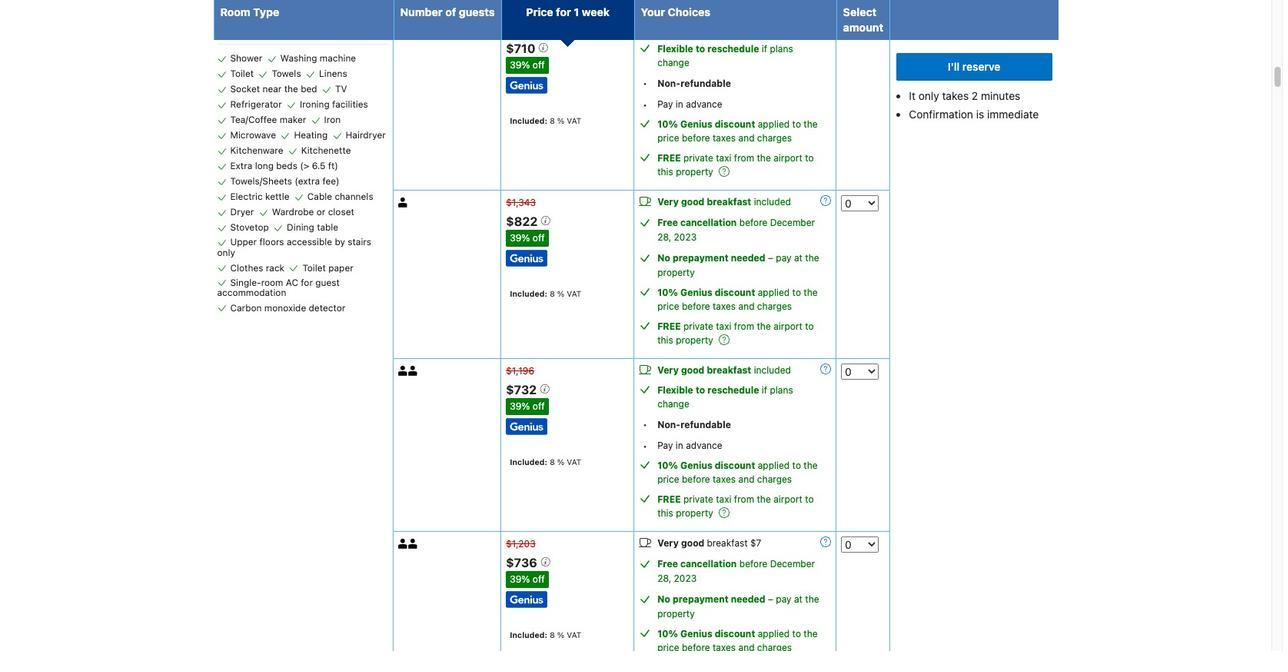 Task type: vqa. For each thing, say whether or not it's contained in the screenshot.
the Free corresponding to $822
yes



Task type: locate. For each thing, give the bounding box(es) containing it.
off for $822
[[533, 233, 545, 244]]

1 vertical spatial in
[[676, 440, 684, 451]]

1 vertical spatial change
[[658, 398, 690, 410]]

0 vertical spatial flexible to reschedule
[[658, 43, 760, 54]]

the
[[284, 83, 298, 95], [804, 118, 818, 130], [757, 152, 771, 164], [806, 252, 820, 264], [804, 287, 818, 298], [757, 321, 771, 332], [804, 460, 818, 471], [757, 494, 771, 505], [806, 594, 820, 605], [804, 628, 818, 640]]

1 10% from the top
[[658, 118, 679, 130]]

1 horizontal spatial only
[[919, 89, 940, 102]]

1 vertical spatial non-
[[658, 419, 681, 431]]

1 vertical spatial refundable
[[681, 419, 732, 431]]

heating
[[294, 130, 328, 141]]

1 vertical spatial 2023
[[674, 573, 697, 584]]

10%
[[658, 118, 679, 130], [658, 287, 679, 298], [658, 460, 679, 471], [658, 628, 679, 640]]

included: 8 % vat down $736
[[510, 631, 582, 640]]

10% genius discount
[[658, 118, 756, 130], [658, 287, 756, 298], [658, 460, 756, 471], [658, 628, 756, 640]]

0 vertical spatial non-refundable
[[658, 78, 732, 89]]

39% off. you're getting 39% off the original price due to multiple deals and benefits.. element
[[506, 57, 549, 74], [506, 230, 549, 247], [506, 399, 549, 416], [506, 572, 549, 589]]

2 if from the top
[[762, 384, 768, 396]]

2 very good breakfast included from the top
[[658, 364, 792, 376]]

1 vertical spatial tv
[[335, 83, 347, 95]]

4 39% from the top
[[510, 574, 530, 586]]

0 vertical spatial from
[[735, 152, 755, 164]]

0 vertical spatial change
[[658, 57, 690, 68]]

%
[[558, 117, 565, 126], [558, 290, 565, 299], [558, 458, 565, 467], [558, 631, 565, 640]]

0 vertical spatial advance
[[686, 98, 723, 110]]

0 vertical spatial december
[[771, 217, 816, 228]]

2023 for $736
[[674, 573, 697, 584]]

39% off down $822 on the left of page
[[510, 233, 545, 244]]

3 included: from the top
[[510, 458, 548, 467]]

2 off from the top
[[533, 233, 545, 244]]

included: 8 % vat down $822 on the left of page
[[510, 290, 582, 299]]

december for $736
[[771, 558, 816, 570]]

39% down $822 on the left of page
[[510, 233, 530, 244]]

private
[[684, 152, 714, 164], [684, 321, 714, 332], [684, 494, 714, 505]]

1 8 from the top
[[550, 117, 555, 126]]

included: 8 % vat for $822
[[510, 290, 582, 299]]

1 vertical spatial pay
[[658, 440, 674, 451]]

0 vertical spatial needed
[[731, 252, 766, 264]]

4 39% off. you're getting 39% off the original price due to multiple deals and benefits.. element from the top
[[506, 572, 549, 589]]

1 vertical spatial non-refundable
[[658, 419, 732, 431]]

2 2023 from the top
[[674, 573, 697, 584]]

1 included: from the top
[[510, 117, 548, 126]]

off down '$732'
[[533, 401, 545, 413]]

it
[[910, 89, 916, 102]]

2 pay from the top
[[777, 594, 792, 605]]

0 vertical spatial free
[[658, 152, 681, 164]]

included for $732
[[754, 364, 792, 376]]

pay in advance
[[658, 98, 723, 110], [658, 440, 723, 451]]

toilet for toilet
[[230, 68, 254, 80]]

carbon
[[230, 302, 262, 314]]

vat for $822
[[567, 290, 582, 299]]

1 vertical spatial private
[[684, 321, 714, 332]]

0 horizontal spatial only
[[217, 247, 235, 258]]

1 vertical spatial flexible to reschedule
[[658, 384, 760, 396]]

2 cancellation from the top
[[681, 558, 737, 570]]

2 vertical spatial free
[[658, 494, 681, 505]]

2 at from the top
[[795, 594, 803, 605]]

39% off. you're getting 39% off the original price due to multiple deals and benefits.. element for $822
[[506, 230, 549, 247]]

toilet up the guest on the left of the page
[[303, 262, 326, 274]]

1 flexible from the top
[[658, 43, 694, 54]]

1 vertical spatial –
[[769, 594, 774, 605]]

2 december from the top
[[771, 558, 816, 570]]

0 vertical spatial prepayment
[[673, 252, 729, 264]]

8 for $710
[[550, 117, 555, 126]]

1 vertical spatial for
[[301, 277, 313, 288]]

0 vertical spatial reschedule
[[708, 43, 760, 54]]

0 vertical spatial only
[[919, 89, 940, 102]]

price
[[526, 5, 554, 18]]

free cancellation for $822
[[658, 217, 737, 228]]

1 39% from the top
[[510, 60, 530, 71]]

39% off. you're getting 39% off the original price due to multiple deals and benefits.. element down $822 on the left of page
[[506, 230, 549, 247]]

2 no prepayment needed from the top
[[658, 594, 766, 605]]

1 no from the top
[[658, 252, 671, 264]]

1 breakfast from the top
[[707, 23, 752, 34]]

prepayment for $822
[[673, 252, 729, 264]]

1 horizontal spatial toilet
[[303, 262, 326, 274]]

occupancy image
[[399, 24, 409, 34], [399, 198, 409, 208], [399, 366, 409, 376], [409, 539, 419, 549]]

1 39% off. you're getting 39% off the original price due to multiple deals and benefits.. element from the top
[[506, 57, 549, 74]]

0 vertical spatial pay
[[777, 252, 792, 264]]

shower
[[230, 53, 263, 64]]

0 vertical spatial toilet
[[230, 68, 254, 80]]

3 taxes from the top
[[713, 474, 736, 485]]

2 vertical spatial private taxi from the airport to this property
[[658, 494, 814, 519]]

0 vertical spatial non-
[[658, 78, 681, 89]]

4 and from the top
[[739, 642, 755, 652]]

toilet up socket
[[230, 68, 254, 80]]

1 vertical spatial plans
[[770, 384, 794, 396]]

0 vertical spatial cancellation
[[681, 217, 737, 228]]

1 vertical spatial toilet
[[303, 262, 326, 274]]

included: 8 % vat down $710 in the left of the page
[[510, 117, 582, 126]]

39% off for $710
[[510, 60, 545, 71]]

breakfast for $732
[[707, 364, 752, 376]]

0 vertical spatial if plans change
[[658, 43, 794, 68]]

4 included: 8 % vat from the top
[[510, 631, 582, 640]]

included: for $732
[[510, 458, 548, 467]]

2 change from the top
[[658, 398, 690, 410]]

pay for $736
[[777, 594, 792, 605]]

39% off. you're getting 39% off the original price due to multiple deals and benefits.. element down $736
[[506, 572, 549, 589]]

1 very from the top
[[658, 23, 679, 34]]

2023 for $822
[[674, 231, 697, 243]]

flexible to reschedule
[[658, 43, 760, 54], [658, 384, 760, 396]]

more details on meals and payment options image for $822
[[821, 195, 832, 206]]

1 vertical spatial pay in advance
[[658, 440, 723, 451]]

select amount
[[844, 5, 884, 34]]

0 vertical spatial private taxi from the airport to this property
[[658, 152, 814, 178]]

1 vertical spatial from
[[735, 321, 755, 332]]

included: down '$732'
[[510, 458, 548, 467]]

0 vertical spatial no
[[658, 252, 671, 264]]

1 28, from the top
[[658, 231, 672, 243]]

1 vertical spatial more details on meals and payment options image
[[821, 364, 832, 374]]

0 vertical spatial if
[[762, 43, 768, 54]]

1 vertical spatial very good breakfast included
[[658, 364, 792, 376]]

good for $732
[[682, 364, 705, 376]]

1 vertical spatial free
[[658, 558, 678, 570]]

towels/sheets (extra fee)
[[230, 176, 340, 187]]

discount
[[715, 118, 756, 130], [715, 287, 756, 298], [715, 460, 756, 471], [715, 628, 756, 640]]

4 10% genius discount from the top
[[658, 628, 756, 640]]

0 vertical spatial 2023
[[674, 231, 697, 243]]

for right ac
[[301, 277, 313, 288]]

1 vertical spatial needed
[[731, 594, 766, 605]]

very for $736
[[658, 538, 679, 549]]

2 39% off from the top
[[510, 233, 545, 244]]

39% off. you're getting 39% off the original price due to multiple deals and benefits.. element for $736
[[506, 572, 549, 589]]

1 vertical spatial no prepayment needed
[[658, 594, 766, 605]]

1 vertical spatial advance
[[686, 440, 723, 451]]

iron
[[324, 114, 341, 126]]

included: 8 % vat for $736
[[510, 631, 582, 640]]

it only takes 2 minutes confirmation is immediate
[[910, 89, 1040, 121]]

2 free cancellation from the top
[[658, 558, 737, 570]]

only right it
[[919, 89, 940, 102]]

$1,161
[[506, 24, 533, 35]]

free cancellation
[[658, 217, 737, 228], [658, 558, 737, 570]]

your
[[641, 5, 666, 18]]

takes
[[943, 89, 969, 102]]

1 horizontal spatial tv
[[335, 83, 347, 95]]

guests
[[459, 5, 495, 18]]

very
[[658, 23, 679, 34], [658, 196, 679, 208], [658, 364, 679, 376], [658, 538, 679, 549]]

very good breakfast included for $732
[[658, 364, 792, 376]]

accommodation
[[217, 287, 286, 299]]

to
[[696, 43, 706, 54], [793, 118, 802, 130], [806, 152, 814, 164], [793, 287, 802, 298], [806, 321, 814, 332], [696, 384, 706, 396], [793, 460, 802, 471], [806, 494, 814, 505], [793, 628, 802, 640]]

2 vertical spatial this
[[658, 508, 674, 519]]

2 vertical spatial private
[[684, 494, 714, 505]]

plans
[[770, 43, 794, 54], [770, 384, 794, 396]]

vat for $732
[[567, 458, 582, 467]]

0 vertical spatial more details on meals and payment options image
[[821, 195, 832, 206]]

1 horizontal spatial for
[[556, 5, 572, 18]]

4 included: from the top
[[510, 631, 548, 640]]

0 vertical spatial at
[[795, 252, 803, 264]]

breakfast for $822
[[707, 196, 752, 208]]

0 horizontal spatial for
[[301, 277, 313, 288]]

air
[[234, 4, 246, 16]]

39% off down $710 in the left of the page
[[510, 60, 545, 71]]

1 vertical spatial included
[[754, 364, 792, 376]]

(extra
[[295, 176, 320, 187]]

charges
[[758, 132, 792, 144], [758, 301, 792, 312], [758, 474, 792, 485], [758, 642, 792, 652]]

0 vertical spatial 28,
[[658, 231, 672, 243]]

linens
[[319, 68, 347, 80]]

0 vertical spatial taxi
[[716, 152, 732, 164]]

39% off for $732
[[510, 401, 545, 413]]

vat
[[567, 117, 582, 126], [567, 290, 582, 299], [567, 458, 582, 467], [567, 631, 582, 640]]

facilities
[[332, 99, 368, 110]]

1 vertical spatial prepayment
[[673, 594, 729, 605]]

4 applied from the top
[[758, 628, 790, 640]]

0 vertical spatial before december 28, 2023
[[658, 217, 816, 243]]

1 vertical spatial 28,
[[658, 573, 672, 584]]

0 vertical spatial – pay at the property
[[658, 252, 820, 278]]

1 free from the top
[[658, 152, 681, 164]]

only up clothes
[[217, 247, 235, 258]]

3 8 from the top
[[550, 458, 555, 467]]

1 vertical spatial taxi
[[716, 321, 732, 332]]

3 very from the top
[[658, 364, 679, 376]]

kettle
[[265, 191, 290, 203]]

1 vertical spatial if
[[762, 384, 768, 396]]

off down $822 on the left of page
[[533, 233, 545, 244]]

2 included: from the top
[[510, 290, 548, 299]]

2 needed from the top
[[731, 594, 766, 605]]

1 vertical spatial this
[[658, 334, 674, 346]]

tv right screen
[[286, 23, 298, 35]]

3 price from the top
[[658, 474, 680, 485]]

pay
[[658, 98, 674, 110], [658, 440, 674, 451]]

2 no from the top
[[658, 594, 671, 605]]

4 39% off from the top
[[510, 574, 545, 586]]

2 good from the top
[[682, 196, 705, 208]]

included for $822
[[754, 196, 792, 208]]

very for $732
[[658, 364, 679, 376]]

reschedule
[[708, 43, 760, 54], [708, 384, 760, 396]]

wardrobe
[[272, 206, 314, 218]]

or
[[317, 206, 326, 218]]

2 pay from the top
[[658, 440, 674, 451]]

1 vertical spatial no
[[658, 594, 671, 605]]

0 vertical spatial this
[[658, 166, 674, 178]]

1 vertical spatial private taxi from the airport to this property
[[658, 321, 814, 346]]

% for $736
[[558, 631, 565, 640]]

if plans change
[[658, 43, 794, 68], [658, 384, 794, 410]]

3 off from the top
[[533, 401, 545, 413]]

ac
[[286, 277, 298, 288]]

included: down $710 in the left of the page
[[510, 117, 548, 126]]

39% for $736
[[510, 574, 530, 586]]

hairdryer
[[346, 130, 386, 141]]

off
[[533, 60, 545, 71], [533, 233, 545, 244], [533, 401, 545, 413], [533, 574, 545, 586]]

2 vertical spatial taxi
[[716, 494, 732, 505]]

occupancy image
[[409, 366, 419, 376], [399, 539, 409, 549]]

0 vertical spatial included
[[754, 196, 792, 208]]

1 free cancellation from the top
[[658, 217, 737, 228]]

2 breakfast from the top
[[707, 196, 752, 208]]

tea/coffee
[[230, 114, 277, 126]]

included: down $736
[[510, 631, 548, 640]]

microwave
[[230, 130, 276, 141]]

1 – pay at the property from the top
[[658, 252, 820, 278]]

more details on meals and payment options image
[[821, 195, 832, 206], [821, 364, 832, 374]]

free
[[658, 152, 681, 164], [658, 321, 681, 332], [658, 494, 681, 505]]

immediate
[[988, 108, 1040, 121]]

2 this from the top
[[658, 334, 674, 346]]

non-refundable
[[658, 78, 732, 89], [658, 419, 732, 431]]

3 applied from the top
[[758, 460, 790, 471]]

4 off from the top
[[533, 574, 545, 586]]

0 vertical spatial refundable
[[681, 78, 732, 89]]

1 vertical spatial december
[[771, 558, 816, 570]]

1 vertical spatial before december 28, 2023
[[658, 558, 816, 584]]

3 39% off. you're getting 39% off the original price due to multiple deals and benefits.. element from the top
[[506, 399, 549, 416]]

1 vertical spatial free cancellation
[[658, 558, 737, 570]]

0 vertical spatial no prepayment needed
[[658, 252, 766, 264]]

2 in from the top
[[676, 440, 684, 451]]

4 charges from the top
[[758, 642, 792, 652]]

– pay at the property
[[658, 252, 820, 278], [658, 594, 820, 620]]

39% off. you're getting 39% off the original price due to multiple deals and benefits.. element down '$732'
[[506, 399, 549, 416]]

1 vertical spatial – pay at the property
[[658, 594, 820, 620]]

28,
[[658, 231, 672, 243], [658, 573, 672, 584]]

0 vertical spatial flexible
[[658, 43, 694, 54]]

from
[[735, 152, 755, 164], [735, 321, 755, 332], [735, 494, 755, 505]]

4 8 from the top
[[550, 631, 555, 640]]

28, for $736
[[658, 573, 672, 584]]

1 vertical spatial free
[[658, 321, 681, 332]]

genius
[[681, 118, 713, 130], [681, 287, 713, 298], [681, 460, 713, 471], [681, 628, 713, 640]]

39% off down $736
[[510, 574, 545, 586]]

39% down $710 in the left of the page
[[510, 60, 530, 71]]

room
[[261, 277, 283, 288]]

socket near the bed
[[230, 83, 317, 95]]

channels
[[335, 191, 374, 203]]

included: 8 % vat
[[510, 117, 582, 126], [510, 290, 582, 299], [510, 458, 582, 467], [510, 631, 582, 640]]

airport
[[774, 152, 803, 164], [774, 321, 803, 332], [774, 494, 803, 505]]

2 39% from the top
[[510, 233, 530, 244]]

off for $732
[[533, 401, 545, 413]]

toilet paper
[[303, 262, 354, 274]]

2 28, from the top
[[658, 573, 672, 584]]

2 plans from the top
[[770, 384, 794, 396]]

0 vertical spatial free
[[658, 217, 678, 228]]

$736
[[506, 556, 541, 570]]

for left 1
[[556, 5, 572, 18]]

3 airport from the top
[[774, 494, 803, 505]]

0 vertical spatial free cancellation
[[658, 217, 737, 228]]

2 included: 8 % vat from the top
[[510, 290, 582, 299]]

off down $710 in the left of the page
[[533, 60, 545, 71]]

tv up ironing facilities
[[335, 83, 347, 95]]

at for $736
[[795, 594, 803, 605]]

more details on meals and payment options image
[[821, 537, 832, 548]]

minutes
[[982, 89, 1021, 102]]

0 vertical spatial plans
[[770, 43, 794, 54]]

1 vertical spatial reschedule
[[708, 384, 760, 396]]

off down $736
[[533, 574, 545, 586]]

8 for $822
[[550, 290, 555, 299]]

1 before december 28, 2023 from the top
[[658, 217, 816, 243]]

prepayment
[[673, 252, 729, 264], [673, 594, 729, 605]]

1 non-refundable from the top
[[658, 78, 732, 89]]

0 vertical spatial –
[[769, 252, 774, 264]]

0 vertical spatial private
[[684, 152, 714, 164]]

for inside single-room ac for guest accommodation
[[301, 277, 313, 288]]

included: 8 % vat down '$732'
[[510, 458, 582, 467]]

0 vertical spatial pay
[[658, 98, 674, 110]]

1 at from the top
[[795, 252, 803, 264]]

3 included: 8 % vat from the top
[[510, 458, 582, 467]]

1 vertical spatial at
[[795, 594, 803, 605]]

0 horizontal spatial toilet
[[230, 68, 254, 80]]

2 free from the top
[[658, 321, 681, 332]]

39% off. you're getting 39% off the original price due to multiple deals and benefits.. element for $732
[[506, 399, 549, 416]]

and
[[739, 132, 755, 144], [739, 301, 755, 312], [739, 474, 755, 485], [739, 642, 755, 652]]

39% off down '$732'
[[510, 401, 545, 413]]

non-
[[658, 78, 681, 89], [658, 419, 681, 431]]

washing machine
[[280, 53, 356, 64]]

included: down $822 on the left of page
[[510, 290, 548, 299]]

3 vat from the top
[[567, 458, 582, 467]]

3 breakfast from the top
[[707, 364, 752, 376]]

1 vertical spatial airport
[[774, 321, 803, 332]]

1 vertical spatial cancellation
[[681, 558, 737, 570]]

– for $822
[[769, 252, 774, 264]]

0 vertical spatial airport
[[774, 152, 803, 164]]

vat for $710
[[567, 117, 582, 126]]

2 8 from the top
[[550, 290, 555, 299]]

–
[[769, 252, 774, 264], [769, 594, 774, 605]]

39% down $736
[[510, 574, 530, 586]]

1 applied from the top
[[758, 118, 790, 130]]

1 off from the top
[[533, 60, 545, 71]]

no for $736
[[658, 594, 671, 605]]

before
[[682, 132, 711, 144], [740, 217, 768, 228], [682, 301, 711, 312], [682, 474, 711, 485], [740, 558, 768, 570], [682, 642, 711, 652]]

applied to the price before taxes and charges
[[658, 118, 818, 144], [658, 287, 818, 312], [658, 460, 818, 485], [658, 628, 818, 652]]

free for $822
[[658, 217, 678, 228]]

2 vertical spatial from
[[735, 494, 755, 505]]

before december 28, 2023 for $822
[[658, 217, 816, 243]]

good for $736
[[682, 538, 705, 549]]

1 vertical spatial only
[[217, 247, 235, 258]]

tea/coffee maker
[[230, 114, 306, 126]]

cable channels
[[308, 191, 374, 203]]

2 free from the top
[[658, 558, 678, 570]]

0 vertical spatial for
[[556, 5, 572, 18]]

1 vertical spatial if plans change
[[658, 384, 794, 410]]

2 vertical spatial airport
[[774, 494, 803, 505]]

1 vertical spatial flexible
[[658, 384, 694, 396]]

1 included: 8 % vat from the top
[[510, 117, 582, 126]]

1 2023 from the top
[[674, 231, 697, 243]]

property
[[676, 166, 714, 178], [658, 267, 695, 278], [676, 334, 714, 346], [676, 508, 714, 519], [658, 608, 695, 620]]

needed
[[731, 252, 766, 264], [731, 594, 766, 605]]

39% down '$732'
[[510, 401, 530, 413]]

0 vertical spatial in
[[676, 98, 684, 110]]

no prepayment needed for $822
[[658, 252, 766, 264]]

39% off. you're getting 39% off the original price due to multiple deals and benefits.. element down $710 in the left of the page
[[506, 57, 549, 74]]

0 vertical spatial pay in advance
[[658, 98, 723, 110]]



Task type: describe. For each thing, give the bounding box(es) containing it.
39% for $732
[[510, 401, 530, 413]]

2 and from the top
[[739, 301, 755, 312]]

2 price from the top
[[658, 301, 680, 312]]

1 in from the top
[[676, 98, 684, 110]]

refrigerator
[[230, 99, 282, 110]]

rack
[[266, 262, 285, 274]]

good for $822
[[682, 196, 705, 208]]

1 and from the top
[[739, 132, 755, 144]]

long
[[255, 160, 274, 172]]

table
[[317, 222, 339, 233]]

upper floors accessible by stairs only
[[217, 236, 372, 258]]

4 applied to the price before taxes and charges from the top
[[658, 628, 818, 652]]

your choices
[[641, 5, 711, 18]]

3 from from the top
[[735, 494, 755, 505]]

3 genius from the top
[[681, 460, 713, 471]]

2 refundable from the top
[[681, 419, 732, 431]]

needed for $822
[[731, 252, 766, 264]]

paper
[[329, 262, 354, 274]]

1 discount from the top
[[715, 118, 756, 130]]

included: for $710
[[510, 117, 548, 126]]

bed
[[301, 83, 317, 95]]

39% for $822
[[510, 233, 530, 244]]

$1,343
[[506, 197, 536, 208]]

2 private taxi from the airport to this property from the top
[[658, 321, 814, 346]]

carbon monoxide detector
[[230, 302, 346, 314]]

upper
[[230, 236, 257, 248]]

1 • from the top
[[643, 77, 648, 89]]

1 non- from the top
[[658, 78, 681, 89]]

$7
[[751, 538, 762, 549]]

choices
[[668, 5, 711, 18]]

2 reschedule from the top
[[708, 384, 760, 396]]

2 from from the top
[[735, 321, 755, 332]]

1 taxes from the top
[[713, 132, 736, 144]]

price for 1 week
[[526, 5, 610, 18]]

clothes
[[230, 262, 263, 274]]

1 change from the top
[[658, 57, 690, 68]]

3 taxi from the top
[[716, 494, 732, 505]]

3 and from the top
[[739, 474, 755, 485]]

39% for $710
[[510, 60, 530, 71]]

28, for $822
[[658, 231, 672, 243]]

ft)
[[328, 160, 338, 172]]

single-room ac for guest accommodation
[[217, 277, 340, 299]]

6.5
[[312, 160, 326, 172]]

no prepayment needed for $736
[[658, 594, 766, 605]]

needed for $736
[[731, 594, 766, 605]]

i'll reserve button
[[897, 53, 1053, 81]]

dining
[[287, 222, 314, 233]]

air conditioning
[[234, 4, 303, 16]]

off for $736
[[533, 574, 545, 586]]

only inside 'it only takes 2 minutes confirmation is immediate'
[[919, 89, 940, 102]]

accessible
[[287, 236, 332, 248]]

1 private taxi from the airport to this property from the top
[[658, 152, 814, 178]]

3 discount from the top
[[715, 460, 756, 471]]

pay for $822
[[777, 252, 792, 264]]

number
[[400, 5, 443, 18]]

2 taxes from the top
[[713, 301, 736, 312]]

dining table
[[287, 222, 339, 233]]

1 pay in advance from the top
[[658, 98, 723, 110]]

cable
[[308, 191, 332, 203]]

3 • from the top
[[643, 419, 648, 431]]

more details on meals and payment options image for $732
[[821, 364, 832, 374]]

free cancellation for $736
[[658, 558, 737, 570]]

select
[[844, 5, 877, 18]]

2 applied to the price before taxes and charges from the top
[[658, 287, 818, 312]]

screen
[[254, 23, 284, 35]]

ironing facilities
[[300, 99, 368, 110]]

breakfast for $736
[[707, 538, 748, 549]]

closet
[[328, 206, 354, 218]]

i'll reserve
[[948, 60, 1001, 73]]

single-
[[230, 277, 261, 288]]

2 advance from the top
[[686, 440, 723, 451]]

1 private from the top
[[684, 152, 714, 164]]

extra
[[230, 160, 253, 172]]

very for $822
[[658, 196, 679, 208]]

3 charges from the top
[[758, 474, 792, 485]]

guest
[[316, 277, 340, 288]]

free for $736
[[658, 558, 678, 570]]

amount
[[844, 21, 884, 34]]

0 horizontal spatial tv
[[286, 23, 298, 35]]

socket
[[230, 83, 260, 95]]

3 private from the top
[[684, 494, 714, 505]]

– pay at the property for $736
[[658, 594, 820, 620]]

stovetop
[[230, 222, 269, 233]]

$822
[[506, 214, 541, 228]]

% for $710
[[558, 117, 565, 126]]

before december 28, 2023 for $736
[[658, 558, 816, 584]]

by
[[335, 236, 345, 248]]

flat-
[[234, 23, 254, 35]]

4 genius from the top
[[681, 628, 713, 640]]

1 good from the top
[[682, 23, 705, 34]]

3 10% genius discount from the top
[[658, 460, 756, 471]]

4 price from the top
[[658, 642, 680, 652]]

2 taxi from the top
[[716, 321, 732, 332]]

extra long beds (> 6.5 ft)
[[230, 160, 338, 172]]

39% off for $822
[[510, 233, 545, 244]]

$710
[[506, 41, 539, 55]]

2 flexible from the top
[[658, 384, 694, 396]]

1 genius from the top
[[681, 118, 713, 130]]

room type
[[220, 5, 279, 18]]

2 flexible to reschedule from the top
[[658, 384, 760, 396]]

$1,196
[[506, 365, 535, 377]]

0 vertical spatial occupancy image
[[409, 366, 419, 376]]

$1,203
[[506, 538, 536, 550]]

fee)
[[323, 176, 340, 187]]

december for $822
[[771, 217, 816, 228]]

included: 8 % vat for $710
[[510, 117, 582, 126]]

conditioning
[[249, 4, 303, 16]]

4 10% from the top
[[658, 628, 679, 640]]

1
[[574, 5, 580, 18]]

flat-screen tv
[[234, 23, 298, 35]]

2 private from the top
[[684, 321, 714, 332]]

1 pay from the top
[[658, 98, 674, 110]]

% for $822
[[558, 290, 565, 299]]

3 private taxi from the airport to this property from the top
[[658, 494, 814, 519]]

ironing
[[300, 99, 330, 110]]

very good breakfast included for $822
[[658, 196, 792, 208]]

included: for $736
[[510, 631, 548, 640]]

of
[[446, 5, 456, 18]]

electric kettle
[[230, 191, 290, 203]]

1 10% genius discount from the top
[[658, 118, 756, 130]]

1 this from the top
[[658, 166, 674, 178]]

1 taxi from the top
[[716, 152, 732, 164]]

included: 8 % vat for $732
[[510, 458, 582, 467]]

2 pay in advance from the top
[[658, 440, 723, 451]]

1 refundable from the top
[[681, 78, 732, 89]]

at for $822
[[795, 252, 803, 264]]

2 genius from the top
[[681, 287, 713, 298]]

towels/sheets
[[230, 176, 292, 187]]

1 advance from the top
[[686, 98, 723, 110]]

2 applied from the top
[[758, 287, 790, 298]]

39% off. you're getting 39% off the original price due to multiple deals and benefits.. element for $710
[[506, 57, 549, 74]]

2 10% genius discount from the top
[[658, 287, 756, 298]]

kitchenware
[[230, 145, 283, 156]]

prepayment for $736
[[673, 594, 729, 605]]

4 discount from the top
[[715, 628, 756, 640]]

stairs
[[348, 236, 372, 248]]

near
[[263, 83, 282, 95]]

off for $710
[[533, 60, 545, 71]]

maker
[[280, 114, 306, 126]]

39% off for $736
[[510, 574, 545, 586]]

1 vertical spatial occupancy image
[[399, 539, 409, 549]]

wardrobe or closet
[[272, 206, 354, 218]]

monoxide
[[264, 302, 306, 314]]

– pay at the property for $822
[[658, 252, 820, 278]]

very good breakfast
[[658, 23, 752, 34]]

1 from from the top
[[735, 152, 755, 164]]

3 10% from the top
[[658, 460, 679, 471]]

1 if from the top
[[762, 43, 768, 54]]

cancellation for $736
[[681, 558, 737, 570]]

floors
[[260, 236, 284, 248]]

included: for $822
[[510, 290, 548, 299]]

1 reschedule from the top
[[708, 43, 760, 54]]

8 for $736
[[550, 631, 555, 640]]

2 charges from the top
[[758, 301, 792, 312]]

electric
[[230, 191, 263, 203]]

only inside upper floors accessible by stairs only
[[217, 247, 235, 258]]

1 applied to the price before taxes and charges from the top
[[658, 118, 818, 144]]

2
[[972, 89, 979, 102]]

machine
[[320, 53, 356, 64]]

cancellation for $822
[[681, 217, 737, 228]]

$732
[[506, 383, 540, 397]]

no for $822
[[658, 252, 671, 264]]

2 non- from the top
[[658, 419, 681, 431]]

1 charges from the top
[[758, 132, 792, 144]]

1 flexible to reschedule from the top
[[658, 43, 760, 54]]

week
[[582, 5, 610, 18]]

8 for $732
[[550, 458, 555, 467]]

number of guests
[[400, 5, 495, 18]]

type
[[253, 5, 279, 18]]

% for $732
[[558, 458, 565, 467]]

room
[[220, 5, 251, 18]]

washing
[[280, 53, 317, 64]]

1 airport from the top
[[774, 152, 803, 164]]

1 price from the top
[[658, 132, 680, 144]]

confirmation
[[910, 108, 974, 121]]

2 if plans change from the top
[[658, 384, 794, 410]]

– for $736
[[769, 594, 774, 605]]

dryer
[[230, 206, 254, 218]]

2 10% from the top
[[658, 287, 679, 298]]

1 if plans change from the top
[[658, 43, 794, 68]]

2 • from the top
[[643, 99, 648, 110]]

kitchenette
[[301, 145, 351, 156]]

vat for $736
[[567, 631, 582, 640]]

2 discount from the top
[[715, 287, 756, 298]]

3 free from the top
[[658, 494, 681, 505]]

1 plans from the top
[[770, 43, 794, 54]]

clothes rack
[[230, 262, 285, 274]]

2 airport from the top
[[774, 321, 803, 332]]

2 non-refundable from the top
[[658, 419, 732, 431]]

3 this from the top
[[658, 508, 674, 519]]

detector
[[309, 302, 346, 314]]

3 applied to the price before taxes and charges from the top
[[658, 460, 818, 485]]

toilet for toilet paper
[[303, 262, 326, 274]]

4 • from the top
[[643, 441, 648, 452]]

4 taxes from the top
[[713, 642, 736, 652]]

beds
[[276, 160, 298, 172]]

towels
[[272, 68, 301, 80]]

(>
[[300, 160, 310, 172]]



